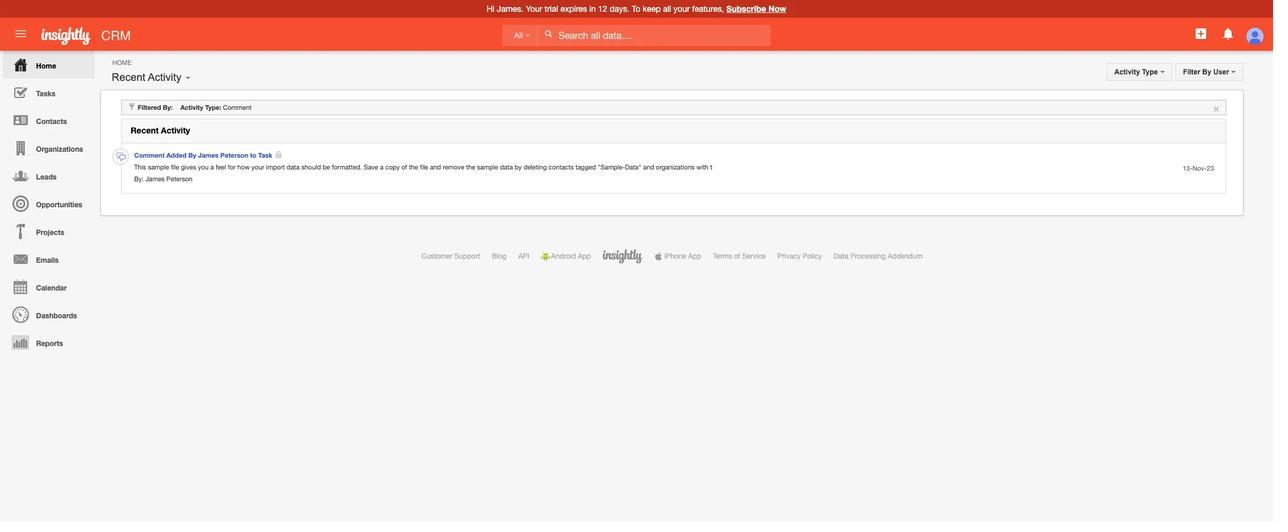Task type: locate. For each thing, give the bounding box(es) containing it.
1 horizontal spatial sample
[[477, 164, 498, 171]]

sample right this
[[148, 164, 169, 171]]

leads link
[[3, 162, 95, 190]]

the right remove
[[466, 164, 475, 171]]

for
[[228, 164, 236, 171]]

0 horizontal spatial by:
[[134, 176, 144, 183]]

by: inside this sample file gives you a feel for how your import data should be formatted. save a copy of the file and remove the sample data by deleting contacts tagged "sample-data" and organizations with t by: james peterson
[[134, 176, 144, 183]]

0 vertical spatial peterson
[[220, 151, 248, 159]]

1 sample from the left
[[148, 164, 169, 171]]

recent activity inside button
[[112, 72, 181, 83]]

0 horizontal spatial of
[[401, 164, 407, 171]]

peterson down gives
[[166, 176, 192, 183]]

1 vertical spatial of
[[734, 252, 740, 261]]

your down to
[[252, 164, 264, 171]]

file left remove
[[420, 164, 428, 171]]

1 vertical spatial by:
[[134, 176, 144, 183]]

app
[[578, 252, 591, 261], [688, 252, 701, 261]]

data processing addendum
[[834, 252, 923, 261]]

your inside this sample file gives you a feel for how your import data should be formatted. save a copy of the file and remove the sample data by deleting contacts tagged "sample-data" and organizations with t by: james peterson
[[252, 164, 264, 171]]

your right the all
[[674, 4, 690, 14]]

app right android
[[578, 252, 591, 261]]

sample left by
[[477, 164, 498, 171]]

1 vertical spatial comment
[[134, 151, 165, 159]]

file down added
[[171, 164, 179, 171]]

navigation
[[0, 51, 95, 356]]

james.
[[497, 4, 524, 14]]

data left by
[[500, 164, 513, 171]]

to
[[250, 151, 256, 159]]

opportunities
[[36, 200, 82, 209]]

blog
[[492, 252, 506, 261]]

james
[[198, 151, 219, 159], [145, 176, 165, 183]]

1 horizontal spatial home
[[112, 59, 132, 66]]

of
[[401, 164, 407, 171], [734, 252, 740, 261]]

added
[[166, 151, 187, 159]]

0 horizontal spatial a
[[210, 164, 214, 171]]

recent activity up filtered on the top of the page
[[112, 72, 181, 83]]

data
[[834, 252, 849, 261]]

1 horizontal spatial by
[[1202, 68, 1211, 76]]

by
[[515, 164, 522, 171]]

by left user
[[1202, 68, 1211, 76]]

your inside hi james. your trial expires in 12 days. to keep all your features, subscribe now
[[674, 4, 690, 14]]

2 and from the left
[[643, 164, 654, 171]]

0 horizontal spatial your
[[252, 164, 264, 171]]

1 horizontal spatial your
[[674, 4, 690, 14]]

t
[[710, 164, 712, 171]]

dashboards link
[[3, 301, 95, 329]]

recent activity down filtered by:
[[131, 125, 190, 135]]

james inside this sample file gives you a feel for how your import data should be formatted. save a copy of the file and remove the sample data by deleting contacts tagged "sample-data" and organizations with t by: james peterson
[[145, 176, 165, 183]]

0 vertical spatial your
[[674, 4, 690, 14]]

home up tasks "link"
[[36, 61, 56, 70]]

activity up filtered by:
[[148, 72, 181, 83]]

days.
[[610, 4, 630, 14]]

calendar link
[[3, 273, 95, 301]]

1 vertical spatial your
[[252, 164, 264, 171]]

iphone
[[664, 252, 686, 261]]

1 vertical spatial peterson
[[166, 176, 192, 183]]

data processing addendum link
[[834, 252, 923, 261]]

user
[[1213, 68, 1229, 76]]

2 app from the left
[[688, 252, 701, 261]]

1 horizontal spatial by:
[[163, 103, 173, 111]]

by:
[[163, 103, 173, 111], [134, 176, 144, 183]]

by up gives
[[188, 151, 196, 159]]

crm
[[101, 28, 131, 43]]

1 horizontal spatial a
[[380, 164, 384, 171]]

should
[[301, 164, 321, 171]]

1 the from the left
[[409, 164, 418, 171]]

activity
[[1114, 68, 1140, 76], [148, 72, 181, 83], [180, 103, 203, 111], [161, 125, 190, 135]]

all link
[[502, 25, 538, 46]]

leads
[[36, 173, 57, 181]]

0 vertical spatial comment
[[223, 104, 252, 111]]

data right import
[[287, 164, 300, 171]]

0 horizontal spatial comment
[[134, 151, 165, 159]]

emails
[[36, 256, 59, 265]]

the
[[409, 164, 418, 171], [466, 164, 475, 171]]

1 horizontal spatial james
[[198, 151, 219, 159]]

file
[[171, 164, 179, 171], [420, 164, 428, 171]]

comment right type:
[[223, 104, 252, 111]]

1 file from the left
[[171, 164, 179, 171]]

privacy policy link
[[777, 252, 822, 261]]

filter
[[1183, 68, 1200, 76]]

0 vertical spatial james
[[198, 151, 219, 159]]

service
[[742, 252, 766, 261]]

iphone app
[[664, 252, 701, 261]]

contacts
[[36, 117, 67, 126]]

gives
[[181, 164, 196, 171]]

now
[[768, 4, 786, 14]]

your
[[674, 4, 690, 14], [252, 164, 264, 171]]

and
[[430, 164, 441, 171], [643, 164, 654, 171]]

1 vertical spatial recent
[[131, 125, 159, 135]]

0 horizontal spatial sample
[[148, 164, 169, 171]]

×
[[1213, 100, 1220, 115]]

by: right filtered on the top of the page
[[163, 103, 173, 111]]

a left feel
[[210, 164, 214, 171]]

0 horizontal spatial the
[[409, 164, 418, 171]]

0 horizontal spatial and
[[430, 164, 441, 171]]

formatted.
[[332, 164, 362, 171]]

of right copy
[[401, 164, 407, 171]]

and right data"
[[643, 164, 654, 171]]

trial
[[545, 4, 558, 14]]

to
[[632, 4, 640, 14]]

home down crm
[[112, 59, 132, 66]]

restricted image
[[274, 151, 282, 159]]

api link
[[518, 252, 529, 261]]

deleting
[[524, 164, 547, 171]]

a
[[210, 164, 214, 171], [380, 164, 384, 171]]

data
[[287, 164, 300, 171], [500, 164, 513, 171]]

1 horizontal spatial peterson
[[220, 151, 248, 159]]

the right copy
[[409, 164, 418, 171]]

1 vertical spatial james
[[145, 176, 165, 183]]

by: down this
[[134, 176, 144, 183]]

recent inside "recent activity" button
[[112, 72, 145, 83]]

1 horizontal spatial file
[[420, 164, 428, 171]]

in
[[589, 4, 596, 14]]

activity inside activity type link
[[1114, 68, 1140, 76]]

0 horizontal spatial by
[[188, 151, 196, 159]]

filtered
[[138, 103, 161, 111]]

customer
[[421, 252, 452, 261]]

0 horizontal spatial data
[[287, 164, 300, 171]]

recent
[[112, 72, 145, 83], [131, 125, 159, 135]]

james up you
[[198, 151, 219, 159]]

peterson up for
[[220, 151, 248, 159]]

13-nov-23
[[1183, 165, 1214, 172]]

activity up added
[[161, 125, 190, 135]]

0 horizontal spatial home
[[36, 61, 56, 70]]

0 horizontal spatial file
[[171, 164, 179, 171]]

android app
[[551, 252, 591, 261]]

blog link
[[492, 252, 506, 261]]

peterson inside comment added by james peterson to task link
[[220, 151, 248, 159]]

1 horizontal spatial comment
[[223, 104, 252, 111]]

0 vertical spatial of
[[401, 164, 407, 171]]

opportunities link
[[3, 190, 95, 217]]

0 vertical spatial by
[[1202, 68, 1211, 76]]

comment
[[223, 104, 252, 111], [134, 151, 165, 159]]

customer support
[[421, 252, 480, 261]]

projects
[[36, 228, 64, 237]]

recent activity button
[[108, 69, 186, 86]]

remove
[[443, 164, 464, 171]]

terms
[[713, 252, 732, 261]]

app right iphone
[[688, 252, 701, 261]]

android app link
[[541, 252, 591, 261]]

of right terms
[[734, 252, 740, 261]]

2 file from the left
[[420, 164, 428, 171]]

copy
[[385, 164, 400, 171]]

sample
[[148, 164, 169, 171], [477, 164, 498, 171]]

1 horizontal spatial data
[[500, 164, 513, 171]]

2 sample from the left
[[477, 164, 498, 171]]

0 horizontal spatial james
[[145, 176, 165, 183]]

organizations
[[36, 145, 83, 154]]

1 horizontal spatial and
[[643, 164, 654, 171]]

james down this
[[145, 176, 165, 183]]

and left remove
[[430, 164, 441, 171]]

data"
[[625, 164, 641, 171]]

activity left type
[[1114, 68, 1140, 76]]

1 horizontal spatial the
[[466, 164, 475, 171]]

0 vertical spatial recent
[[112, 72, 145, 83]]

tagged
[[575, 164, 596, 171]]

1 horizontal spatial app
[[688, 252, 701, 261]]

app for iphone app
[[688, 252, 701, 261]]

12
[[598, 4, 607, 14]]

recent down filtered on the top of the page
[[131, 125, 159, 135]]

0 horizontal spatial peterson
[[166, 176, 192, 183]]

task
[[258, 151, 272, 159]]

1 app from the left
[[578, 252, 591, 261]]

comment up this
[[134, 151, 165, 159]]

a left copy
[[380, 164, 384, 171]]

comment added by james peterson to task link
[[134, 151, 282, 159]]

0 horizontal spatial app
[[578, 252, 591, 261]]

13-
[[1183, 165, 1193, 172]]

comment image
[[116, 153, 126, 162]]

recent up filter "icon"
[[112, 72, 145, 83]]

how
[[237, 164, 250, 171]]

addendum
[[888, 252, 923, 261]]

0 vertical spatial recent activity
[[112, 72, 181, 83]]



Task type: vqa. For each thing, say whether or not it's contained in the screenshot.
2nd the and from the left
yes



Task type: describe. For each thing, give the bounding box(es) containing it.
1 a from the left
[[210, 164, 214, 171]]

organizations
[[656, 164, 695, 171]]

iphone app link
[[654, 252, 701, 261]]

import
[[266, 164, 285, 171]]

peterson inside this sample file gives you a feel for how your import data should be formatted. save a copy of the file and remove the sample data by deleting contacts tagged "sample-data" and organizations with t by: james peterson
[[166, 176, 192, 183]]

with
[[696, 164, 708, 171]]

features,
[[692, 4, 724, 14]]

api
[[518, 252, 529, 261]]

terms of service link
[[713, 252, 766, 261]]

feel
[[216, 164, 226, 171]]

reports
[[36, 339, 63, 348]]

type
[[1142, 68, 1158, 76]]

tasks link
[[3, 79, 95, 106]]

"sample-
[[598, 164, 625, 171]]

contacts link
[[3, 106, 95, 134]]

home link
[[3, 51, 95, 79]]

× link
[[1213, 100, 1220, 115]]

activity type: comment
[[180, 103, 252, 111]]

organizations link
[[3, 134, 95, 162]]

activity inside "recent activity" button
[[148, 72, 181, 83]]

filtered by:
[[138, 103, 173, 111]]

your
[[526, 4, 542, 14]]

app for android app
[[578, 252, 591, 261]]

1 horizontal spatial of
[[734, 252, 740, 261]]

calendar
[[36, 284, 67, 293]]

nov-
[[1193, 165, 1207, 172]]

hi james. your trial expires in 12 days. to keep all your features, subscribe now
[[487, 4, 786, 14]]

activity type link
[[1107, 63, 1172, 81]]

Search all data.... text field
[[538, 25, 771, 46]]

policy
[[803, 252, 822, 261]]

android
[[551, 252, 576, 261]]

2 data from the left
[[500, 164, 513, 171]]

1 vertical spatial recent activity
[[131, 125, 190, 135]]

2 the from the left
[[466, 164, 475, 171]]

filter by user
[[1183, 68, 1231, 76]]

notifications image
[[1221, 27, 1235, 41]]

comment inside the activity type: comment
[[223, 104, 252, 111]]

keep
[[643, 4, 661, 14]]

1 vertical spatial by
[[188, 151, 196, 159]]

privacy policy
[[777, 252, 822, 261]]

contacts
[[549, 164, 574, 171]]

1 data from the left
[[287, 164, 300, 171]]

privacy
[[777, 252, 801, 261]]

subscribe
[[726, 4, 766, 14]]

projects link
[[3, 217, 95, 245]]

filter image
[[128, 103, 136, 111]]

23
[[1207, 165, 1214, 172]]

filter by user link
[[1175, 63, 1243, 81]]

save
[[364, 164, 378, 171]]

emails link
[[3, 245, 95, 273]]

activity type
[[1114, 68, 1160, 76]]

all
[[663, 4, 671, 14]]

terms of service
[[713, 252, 766, 261]]

comment added by james peterson to task
[[134, 151, 274, 159]]

activity left type:
[[180, 103, 203, 111]]

of inside this sample file gives you a feel for how your import data should be formatted. save a copy of the file and remove the sample data by deleting contacts tagged "sample-data" and organizations with t by: james peterson
[[401, 164, 407, 171]]

customer support link
[[421, 252, 480, 261]]

hi
[[487, 4, 495, 14]]

be
[[323, 164, 330, 171]]

this
[[134, 164, 146, 171]]

you
[[198, 164, 209, 171]]

0 vertical spatial by:
[[163, 103, 173, 111]]

expires
[[560, 4, 587, 14]]

all
[[514, 31, 523, 40]]

1 and from the left
[[430, 164, 441, 171]]

2 a from the left
[[380, 164, 384, 171]]

tasks
[[36, 89, 55, 98]]

white image
[[544, 30, 553, 38]]

dashboards
[[36, 311, 77, 320]]

type:
[[205, 103, 221, 111]]

navigation containing home
[[0, 51, 95, 356]]

support
[[454, 252, 480, 261]]

reports link
[[3, 329, 95, 356]]

this sample file gives you a feel for how your import data should be formatted. save a copy of the file and remove the sample data by deleting contacts tagged "sample-data" and organizations with t by: james peterson
[[134, 164, 712, 183]]



